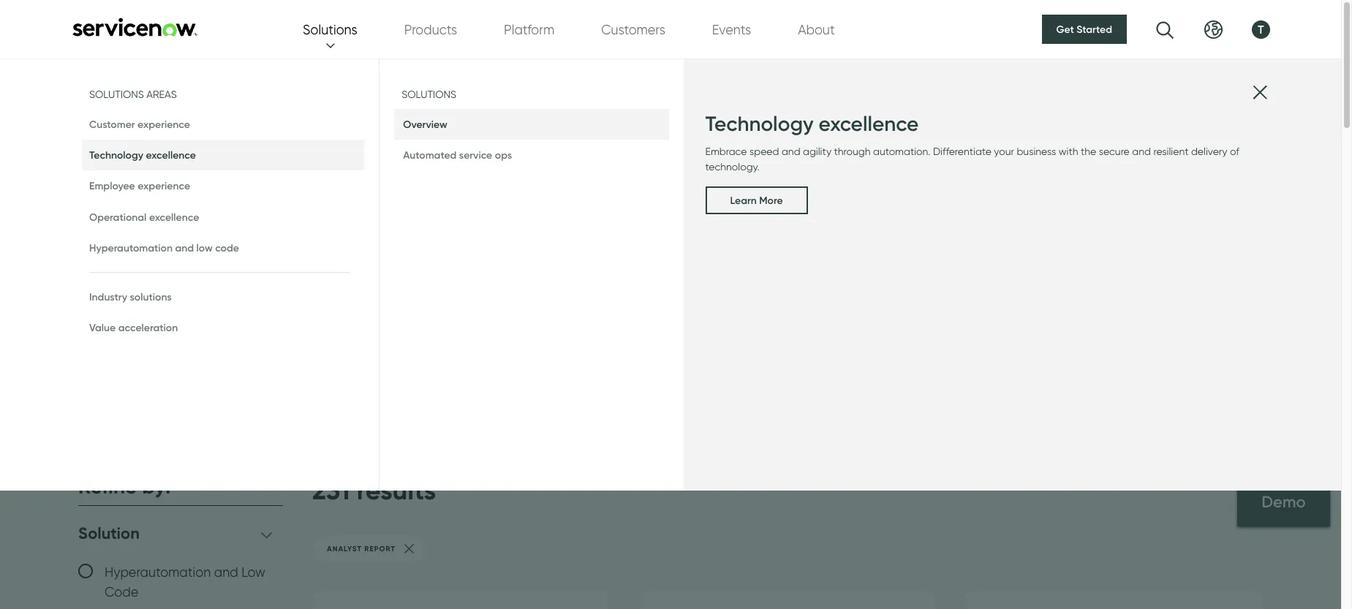 Task type: describe. For each thing, give the bounding box(es) containing it.
clear all
[[233, 478, 283, 493]]

industry
[[89, 290, 127, 303]]

analyst report
[[327, 544, 396, 554]]

acceleration
[[118, 321, 178, 334]]

customer
[[89, 118, 135, 131]]

ops
[[495, 149, 512, 162]]

your
[[994, 146, 1014, 158]]

solutions button
[[303, 19, 358, 39]]

agility
[[803, 146, 832, 158]]

resource center
[[78, 104, 208, 121]]

embrace speed and agility through automation. differentiate your business with the secure and resilient delivery of technology.
[[705, 146, 1239, 173]]

excellence for the technology excellence link
[[146, 149, 196, 162]]

solutions for solutions dropdown button
[[303, 22, 358, 37]]

customers
[[601, 22, 665, 37]]

refine
[[78, 474, 137, 499]]

all
[[269, 478, 283, 493]]

platform
[[504, 22, 555, 37]]

or
[[422, 205, 441, 230]]

for
[[881, 205, 906, 230]]

differentiate
[[933, 146, 992, 158]]

experience for employee experience
[[138, 179, 190, 193]]

automated
[[403, 149, 457, 162]]

industry solutions
[[89, 290, 172, 303]]

experienced
[[476, 205, 593, 230]]

and left agility
[[782, 146, 801, 158]]

resilient
[[1154, 146, 1189, 158]]

option
[[815, 205, 876, 230]]

are
[[203, 205, 234, 230]]

servicenow
[[307, 205, 417, 230]]

speed
[[750, 146, 779, 158]]

more
[[759, 194, 783, 207]]

hyperautomation and low code
[[105, 564, 265, 599]]

we
[[701, 205, 729, 230]]

solutions
[[130, 290, 172, 303]]

to
[[283, 205, 302, 230]]

analyst
[[327, 544, 362, 554]]

overview
[[403, 118, 447, 131]]

automated service ops link
[[394, 140, 669, 171]]

excellence for operational excellence link
[[149, 210, 199, 223]]

employee experience link
[[82, 171, 364, 202]]

learn more link
[[705, 187, 808, 215]]

about button
[[798, 19, 835, 39]]

embrace
[[705, 146, 747, 158]]

by:
[[142, 474, 171, 499]]

events button
[[712, 19, 751, 39]]

clear all link
[[233, 476, 283, 497]]

and inside hyperautomation and low code
[[214, 564, 238, 580]]

technology.
[[705, 161, 760, 173]]

overview link
[[394, 109, 669, 140]]

and right secure
[[1132, 146, 1151, 158]]

low
[[241, 564, 265, 580]]

developer,
[[598, 205, 696, 230]]

resource
[[78, 134, 276, 192]]

0 vertical spatial technology
[[705, 111, 814, 136]]

started
[[1077, 23, 1112, 36]]

business
[[1017, 146, 1056, 158]]

solution
[[78, 524, 140, 543]]

results
[[357, 474, 436, 506]]

with
[[1059, 146, 1078, 158]]

center
[[287, 134, 436, 192]]

customer experience
[[89, 118, 190, 131]]

customer experience link
[[82, 109, 364, 140]]

0 vertical spatial excellence
[[819, 111, 919, 136]]

whether you are new to servicenow or an experienced developer, we have an option for you
[[78, 205, 945, 230]]



Task type: locate. For each thing, give the bounding box(es) containing it.
solutions
[[303, 22, 358, 37], [89, 88, 144, 100], [402, 88, 456, 100]]

you up the hyperautomation and low code
[[164, 205, 198, 230]]

231
[[312, 474, 350, 506]]

hyperautomation for hyperautomation and low code
[[89, 241, 173, 254]]

solutions areas
[[89, 88, 177, 100]]

value
[[89, 321, 116, 334]]

0 horizontal spatial an
[[446, 205, 471, 230]]

value acceleration link
[[82, 312, 364, 343]]

experience
[[138, 118, 190, 131], [138, 179, 190, 193]]

refine by:
[[78, 474, 171, 499]]

through
[[834, 146, 871, 158]]

and
[[782, 146, 801, 158], [1132, 146, 1151, 158], [175, 241, 194, 254], [214, 564, 238, 580]]

2 horizontal spatial solutions
[[402, 88, 456, 100]]

whether
[[78, 205, 159, 230]]

0 horizontal spatial solutions
[[89, 88, 144, 100]]

automated service ops
[[403, 149, 512, 162]]

events
[[712, 22, 751, 37]]

clear
[[233, 478, 266, 493]]

2 experience from the top
[[138, 179, 190, 193]]

1 an from the left
[[446, 205, 471, 230]]

solutions for solutions areas
[[89, 88, 144, 100]]

1 vertical spatial experience
[[138, 179, 190, 193]]

products button
[[404, 19, 457, 39]]

excellence
[[819, 111, 919, 136], [146, 149, 196, 162], [149, 210, 199, 223]]

1 horizontal spatial you
[[911, 205, 945, 230]]

1 horizontal spatial solutions
[[303, 22, 358, 37]]

of
[[1230, 146, 1239, 158]]

experience up operational excellence
[[138, 179, 190, 193]]

employee experience
[[89, 179, 190, 193]]

resource
[[78, 104, 152, 121]]

learn
[[730, 194, 757, 207]]

value acceleration
[[89, 321, 178, 334]]

0 horizontal spatial you
[[164, 205, 198, 230]]

Search resources field
[[78, 344, 1263, 414]]

areas
[[146, 88, 177, 100]]

have
[[734, 205, 780, 230]]

hyperautomation and low code
[[89, 241, 239, 254]]

employee
[[89, 179, 135, 193]]

center
[[155, 104, 208, 121]]

automation.
[[873, 146, 931, 158]]

servicenow image
[[71, 17, 199, 36]]

hyperautomation down whether
[[89, 241, 173, 254]]

hyperautomation and low code link
[[82, 232, 364, 263]]

low
[[196, 241, 213, 254]]

the
[[1081, 146, 1097, 158]]

2 an from the left
[[785, 205, 810, 230]]

1 vertical spatial excellence
[[146, 149, 196, 162]]

0 vertical spatial hyperautomation
[[89, 241, 173, 254]]

get started
[[1057, 23, 1112, 36]]

get
[[1057, 23, 1074, 36]]

excellence up employee experience
[[146, 149, 196, 162]]

an right more
[[785, 205, 810, 230]]

code
[[215, 241, 239, 254]]

technology excellence link
[[82, 140, 364, 171]]

code
[[105, 584, 138, 599]]

1 horizontal spatial technology
[[705, 111, 814, 136]]

1 vertical spatial technology excellence
[[89, 149, 196, 162]]

you right for
[[911, 205, 945, 230]]

you
[[164, 205, 198, 230], [911, 205, 945, 230]]

an right or
[[446, 205, 471, 230]]

excellence up through in the right top of the page
[[819, 111, 919, 136]]

1 you from the left
[[164, 205, 198, 230]]

report
[[364, 544, 396, 554]]

1 horizontal spatial technology excellence
[[705, 111, 919, 136]]

2 you from the left
[[911, 205, 945, 230]]

and left "low"
[[214, 564, 238, 580]]

customers button
[[601, 19, 665, 39]]

1 vertical spatial technology
[[89, 149, 143, 162]]

0 vertical spatial technology excellence
[[705, 111, 919, 136]]

operational
[[89, 210, 147, 223]]

secure
[[1099, 146, 1130, 158]]

technology excellence up employee experience
[[89, 149, 196, 162]]

about
[[798, 22, 835, 37]]

0 horizontal spatial technology excellence
[[89, 149, 196, 162]]

hyperautomation up code
[[105, 564, 211, 580]]

1 experience from the top
[[138, 118, 190, 131]]

platform button
[[504, 19, 555, 39]]

technology excellence
[[705, 111, 919, 136], [89, 149, 196, 162]]

excellence up the hyperautomation and low code
[[149, 210, 199, 223]]

products
[[404, 22, 457, 37]]

technology
[[705, 111, 814, 136], [89, 149, 143, 162]]

an
[[446, 205, 471, 230], [785, 205, 810, 230]]

industry solutions link
[[82, 282, 364, 312]]

delivery
[[1191, 146, 1228, 158]]

hyperautomation for hyperautomation and low code
[[105, 564, 211, 580]]

get started link
[[1042, 15, 1127, 44]]

0 vertical spatial experience
[[138, 118, 190, 131]]

learn more
[[730, 194, 783, 207]]

technology up "employee"
[[89, 149, 143, 162]]

operational excellence
[[89, 210, 199, 223]]

1 horizontal spatial an
[[785, 205, 810, 230]]

and left low
[[175, 241, 194, 254]]

0 horizontal spatial technology
[[89, 149, 143, 162]]

resource center
[[78, 134, 436, 192]]

231 results
[[312, 474, 436, 506]]

hyperautomation
[[89, 241, 173, 254], [105, 564, 211, 580]]

service
[[459, 149, 492, 162]]

technology up speed
[[705, 111, 814, 136]]

hyperautomation inside hyperautomation and low code
[[105, 564, 211, 580]]

technology excellence up agility
[[705, 111, 919, 136]]

1 vertical spatial hyperautomation
[[105, 564, 211, 580]]

operational excellence link
[[82, 202, 364, 232]]

2 vertical spatial excellence
[[149, 210, 199, 223]]

new
[[239, 205, 278, 230]]

experience down areas
[[138, 118, 190, 131]]

experience for customer experience
[[138, 118, 190, 131]]



Task type: vqa. For each thing, say whether or not it's contained in the screenshot.
exercise
no



